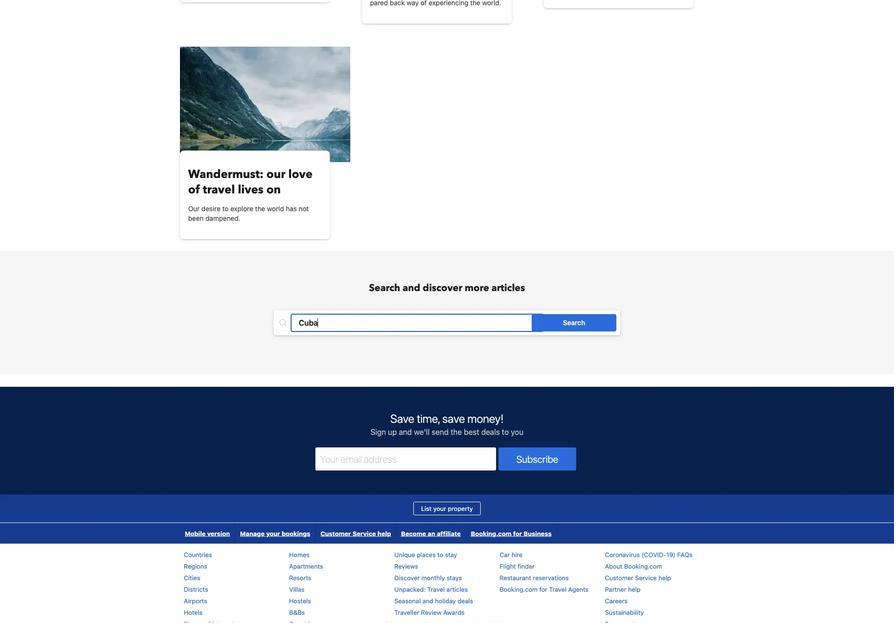 Task type: locate. For each thing, give the bounding box(es) containing it.
the left world
[[255, 205, 265, 213]]

navigation
[[180, 523, 557, 544]]

for left business
[[513, 530, 522, 537]]

1 vertical spatial booking.com
[[624, 563, 662, 570]]

customer service help link
[[316, 523, 396, 544], [605, 575, 671, 582]]

save time, save money! footer
[[0, 387, 894, 623]]

our
[[188, 205, 200, 213]]

deals up awards
[[458, 598, 473, 605]]

0 horizontal spatial for
[[513, 530, 522, 537]]

articles down stays
[[447, 586, 468, 593]]

search and discover more articles
[[369, 282, 525, 295]]

airports
[[184, 598, 207, 605]]

0 horizontal spatial search
[[369, 282, 400, 295]]

business
[[524, 530, 552, 537]]

on
[[267, 182, 281, 198]]

customer right bookings
[[321, 530, 351, 537]]

0 horizontal spatial travel
[[428, 586, 445, 593]]

0 vertical spatial booking.com
[[471, 530, 512, 537]]

unique
[[395, 551, 415, 559]]

0 vertical spatial help
[[378, 530, 391, 537]]

booking.com inside car hire flight finder restaurant reservations booking.com for travel agents
[[500, 586, 538, 593]]

homes apartments resorts villas hostels b&bs
[[289, 551, 323, 616]]

1 horizontal spatial help
[[628, 586, 641, 593]]

districts
[[184, 586, 208, 593]]

mobile
[[185, 530, 206, 537]]

1 horizontal spatial for
[[540, 586, 548, 593]]

reservations
[[533, 575, 569, 582]]

0 vertical spatial the
[[255, 205, 265, 213]]

0 horizontal spatial to
[[222, 205, 229, 213]]

your
[[434, 505, 446, 512], [266, 530, 280, 537]]

deals down money!
[[481, 428, 500, 437]]

to up dampened.
[[222, 205, 229, 213]]

service inside coronavirus (covid-19) faqs about booking.com customer service help partner help careers sustainability
[[635, 575, 657, 582]]

restaurant
[[500, 575, 531, 582]]

1 horizontal spatial travel
[[549, 586, 567, 593]]

regions
[[184, 563, 207, 570]]

to inside our desire to explore the world has not been dampened.
[[222, 205, 229, 213]]

1 vertical spatial customer
[[605, 575, 634, 582]]

countries regions cities districts airports hotels
[[184, 551, 212, 616]]

travel up seasonal and holiday deals link
[[428, 586, 445, 593]]

0 horizontal spatial customer service help link
[[316, 523, 396, 544]]

2 travel from the left
[[549, 586, 567, 593]]

0 vertical spatial deals
[[481, 428, 500, 437]]

customer
[[321, 530, 351, 537], [605, 575, 634, 582]]

search
[[369, 282, 400, 295], [563, 319, 585, 327]]

0 vertical spatial to
[[222, 205, 229, 213]]

places
[[417, 551, 436, 559]]

unpacked:
[[395, 586, 426, 593]]

and up the traveller review awards link
[[423, 598, 434, 605]]

navigation containing mobile version
[[180, 523, 557, 544]]

booking.com up car
[[471, 530, 512, 537]]

1 vertical spatial articles
[[447, 586, 468, 593]]

deals
[[481, 428, 500, 437], [458, 598, 473, 605]]

list your property
[[421, 505, 473, 512]]

wandermust: our love of travel lives on link
[[188, 166, 322, 198]]

2 vertical spatial to
[[438, 551, 443, 559]]

deals inside unique places to stay reviews discover monthly stays unpacked: travel articles seasonal and holiday deals traveller review awards
[[458, 598, 473, 605]]

discover
[[395, 575, 420, 582]]

traveller review awards link
[[395, 609, 465, 616]]

lives
[[238, 182, 264, 198]]

help down 19)
[[659, 575, 671, 582]]

your right the list
[[434, 505, 446, 512]]

careers
[[605, 598, 628, 605]]

travel down reservations
[[549, 586, 567, 593]]

to
[[222, 205, 229, 213], [502, 428, 509, 437], [438, 551, 443, 559]]

your right manage
[[266, 530, 280, 537]]

your inside 'manage your bookings' link
[[266, 530, 280, 537]]

1 horizontal spatial search
[[563, 319, 585, 327]]

dampened.
[[206, 214, 241, 222]]

manage
[[240, 530, 265, 537]]

booking.com down restaurant
[[500, 586, 538, 593]]

version
[[207, 530, 230, 537]]

list your property link
[[414, 502, 481, 516]]

0 vertical spatial customer
[[321, 530, 351, 537]]

your inside list your property link
[[434, 505, 446, 512]]

for down reservations
[[540, 586, 548, 593]]

save
[[443, 412, 465, 426]]

booking.com for business
[[471, 530, 552, 537]]

service
[[353, 530, 376, 537], [635, 575, 657, 582]]

1 vertical spatial and
[[399, 428, 412, 437]]

1 vertical spatial customer service help link
[[605, 575, 671, 582]]

the inside the save time, save money! sign up and we'll send the best deals to you
[[451, 428, 462, 437]]

0 vertical spatial your
[[434, 505, 446, 512]]

manage your bookings
[[240, 530, 310, 537]]

0 horizontal spatial deals
[[458, 598, 473, 605]]

sustainability
[[605, 609, 644, 616]]

the
[[255, 205, 265, 213], [451, 428, 462, 437]]

customer service help link for partner help
[[605, 575, 671, 582]]

0 horizontal spatial service
[[353, 530, 376, 537]]

unique places to stay reviews discover monthly stays unpacked: travel articles seasonal and holiday deals traveller review awards
[[395, 551, 473, 616]]

search inside button
[[563, 319, 585, 327]]

2 horizontal spatial to
[[502, 428, 509, 437]]

travel
[[428, 586, 445, 593], [549, 586, 567, 593]]

1 horizontal spatial the
[[451, 428, 462, 437]]

0 vertical spatial service
[[353, 530, 376, 537]]

1 horizontal spatial service
[[635, 575, 657, 582]]

to for explore
[[222, 205, 229, 213]]

for inside navigation
[[513, 530, 522, 537]]

1 horizontal spatial deals
[[481, 428, 500, 437]]

1 vertical spatial for
[[540, 586, 548, 593]]

1 vertical spatial service
[[635, 575, 657, 582]]

1 horizontal spatial customer
[[605, 575, 634, 582]]

for
[[513, 530, 522, 537], [540, 586, 548, 593]]

booking.com down coronavirus (covid-19) faqs link on the right bottom
[[624, 563, 662, 570]]

0 horizontal spatial articles
[[447, 586, 468, 593]]

save
[[391, 412, 415, 426]]

we'll
[[414, 428, 430, 437]]

regions link
[[184, 563, 207, 570]]

and left discover
[[403, 282, 421, 295]]

1 travel from the left
[[428, 586, 445, 593]]

property
[[448, 505, 473, 512]]

0 vertical spatial articles
[[492, 282, 525, 295]]

to left you
[[502, 428, 509, 437]]

list
[[421, 505, 432, 512]]

customer up partner
[[605, 575, 634, 582]]

articles
[[492, 282, 525, 295], [447, 586, 468, 593]]

coronavirus
[[605, 551, 640, 559]]

booking.com
[[471, 530, 512, 537], [624, 563, 662, 570], [500, 586, 538, 593]]

0 horizontal spatial help
[[378, 530, 391, 537]]

customer inside coronavirus (covid-19) faqs about booking.com customer service help partner help careers sustainability
[[605, 575, 634, 582]]

help right partner
[[628, 586, 641, 593]]

search for search
[[563, 319, 585, 327]]

0 horizontal spatial your
[[266, 530, 280, 537]]

seasonal and holiday deals link
[[395, 598, 473, 605]]

1 horizontal spatial to
[[438, 551, 443, 559]]

monthly
[[422, 575, 445, 582]]

1 vertical spatial the
[[451, 428, 462, 437]]

bookings
[[282, 530, 310, 537]]

1 vertical spatial to
[[502, 428, 509, 437]]

1 vertical spatial help
[[659, 575, 671, 582]]

resorts
[[289, 575, 311, 582]]

and right up
[[399, 428, 412, 437]]

help left "become"
[[378, 530, 391, 537]]

coronavirus (covid-19) faqs about booking.com customer service help partner help careers sustainability
[[605, 551, 693, 616]]

car hire flight finder restaurant reservations booking.com for travel agents
[[500, 551, 589, 593]]

customer service help link for become an affiliate
[[316, 523, 396, 544]]

apartments link
[[289, 563, 323, 570]]

0 vertical spatial for
[[513, 530, 522, 537]]

0 vertical spatial customer service help link
[[316, 523, 396, 544]]

help inside navigation
[[378, 530, 391, 537]]

more
[[465, 282, 489, 295]]

1 vertical spatial search
[[563, 319, 585, 327]]

1 vertical spatial your
[[266, 530, 280, 537]]

to left stay
[[438, 551, 443, 559]]

1 horizontal spatial your
[[434, 505, 446, 512]]

0 horizontal spatial the
[[255, 205, 265, 213]]

0 vertical spatial search
[[369, 282, 400, 295]]

money!
[[468, 412, 504, 426]]

1 vertical spatial deals
[[458, 598, 473, 605]]

0 horizontal spatial customer
[[321, 530, 351, 537]]

articles right more
[[492, 282, 525, 295]]

1 horizontal spatial customer service help link
[[605, 575, 671, 582]]

2 vertical spatial booking.com
[[500, 586, 538, 593]]

to inside unique places to stay reviews discover monthly stays unpacked: travel articles seasonal and holiday deals traveller review awards
[[438, 551, 443, 559]]

the down the save
[[451, 428, 462, 437]]

2 vertical spatial and
[[423, 598, 434, 605]]

19)
[[667, 551, 676, 559]]

booking.com for travel agents link
[[500, 586, 589, 593]]



Task type: vqa. For each thing, say whether or not it's contained in the screenshot.


Task type: describe. For each thing, give the bounding box(es) containing it.
cities
[[184, 575, 200, 582]]

seasonal
[[395, 598, 421, 605]]

flight
[[500, 563, 516, 570]]

faqs
[[678, 551, 693, 559]]

desire
[[202, 205, 221, 213]]

Try a destination, a category, etc text field
[[291, 314, 544, 332]]

review
[[421, 609, 442, 616]]

discover monthly stays link
[[395, 575, 462, 582]]

stay
[[445, 551, 457, 559]]

about
[[605, 563, 623, 570]]

about booking.com link
[[605, 563, 662, 570]]

an
[[428, 530, 435, 537]]

(covid-
[[642, 551, 667, 559]]

flight finder link
[[500, 563, 535, 570]]

search button
[[532, 314, 617, 332]]

and inside the save time, save money! sign up and we'll send the best deals to you
[[399, 428, 412, 437]]

become an affiliate
[[401, 530, 461, 537]]

stays
[[447, 575, 462, 582]]

sign
[[371, 428, 386, 437]]

up
[[388, 428, 397, 437]]

mobile version link
[[180, 523, 235, 544]]

subscribe button
[[499, 448, 576, 471]]

unpacked: travel articles link
[[395, 586, 468, 593]]

you
[[511, 428, 524, 437]]

to for stay
[[438, 551, 443, 559]]

subscribe
[[517, 453, 559, 465]]

time,
[[417, 412, 440, 426]]

hotels
[[184, 609, 203, 616]]

love
[[288, 166, 313, 182]]

Your email address email field
[[316, 448, 496, 471]]

for inside car hire flight finder restaurant reservations booking.com for travel agents
[[540, 586, 548, 593]]

customer service help
[[321, 530, 391, 537]]

become
[[401, 530, 426, 537]]

hostels
[[289, 598, 311, 605]]

b&bs link
[[289, 609, 305, 616]]

to inside the save time, save money! sign up and we'll send the best deals to you
[[502, 428, 509, 437]]

unique places to stay link
[[395, 551, 457, 559]]

apartments
[[289, 563, 323, 570]]

awards
[[444, 609, 465, 616]]

agents
[[568, 586, 589, 593]]

b&bs
[[289, 609, 305, 616]]

finder
[[518, 563, 535, 570]]

not
[[299, 205, 309, 213]]

countries link
[[184, 551, 212, 559]]

2 horizontal spatial help
[[659, 575, 671, 582]]

search for search and discover more articles
[[369, 282, 400, 295]]

car hire link
[[500, 551, 523, 559]]

countries
[[184, 551, 212, 559]]

car
[[500, 551, 510, 559]]

been
[[188, 214, 204, 222]]

1 horizontal spatial articles
[[492, 282, 525, 295]]

partner
[[605, 586, 627, 593]]

resorts link
[[289, 575, 311, 582]]

coronavirus (covid-19) faqs link
[[605, 551, 693, 559]]

manage your bookings link
[[235, 523, 315, 544]]

travel inside unique places to stay reviews discover monthly stays unpacked: travel articles seasonal and holiday deals traveller review awards
[[428, 586, 445, 593]]

cities link
[[184, 575, 200, 582]]

holiday
[[435, 598, 456, 605]]

and inside unique places to stay reviews discover monthly stays unpacked: travel articles seasonal and holiday deals traveller review awards
[[423, 598, 434, 605]]

our
[[267, 166, 286, 182]]

careers link
[[605, 598, 628, 605]]

districts link
[[184, 586, 208, 593]]

articles inside unique places to stay reviews discover monthly stays unpacked: travel articles seasonal and holiday deals traveller review awards
[[447, 586, 468, 593]]

mobile version
[[185, 530, 230, 537]]

hostels link
[[289, 598, 311, 605]]

homes link
[[289, 551, 310, 559]]

villas link
[[289, 586, 305, 593]]

wandermust:
[[188, 166, 264, 182]]

best
[[464, 428, 479, 437]]

reviews
[[395, 563, 418, 570]]

traveller
[[395, 609, 419, 616]]

travel
[[203, 182, 235, 198]]

affiliate
[[437, 530, 461, 537]]

villas
[[289, 586, 305, 593]]

become an affiliate link
[[396, 523, 466, 544]]

booking.com inside coronavirus (covid-19) faqs about booking.com customer service help partner help careers sustainability
[[624, 563, 662, 570]]

explore
[[230, 205, 253, 213]]

2 vertical spatial help
[[628, 586, 641, 593]]

wandermust: our love of travel lives on
[[188, 166, 313, 198]]

navigation inside save time, save money! footer
[[180, 523, 557, 544]]

reviews link
[[395, 563, 418, 570]]

service inside navigation
[[353, 530, 376, 537]]

world
[[267, 205, 284, 213]]

travel inside car hire flight finder restaurant reservations booking.com for travel agents
[[549, 586, 567, 593]]

hire
[[512, 551, 523, 559]]

discover
[[423, 282, 463, 295]]

your for list
[[434, 505, 446, 512]]

your for manage
[[266, 530, 280, 537]]

partner help link
[[605, 586, 641, 593]]

booking.com inside navigation
[[471, 530, 512, 537]]

homes
[[289, 551, 310, 559]]

deals inside the save time, save money! sign up and we'll send the best deals to you
[[481, 428, 500, 437]]

0 vertical spatial and
[[403, 282, 421, 295]]

customer inside navigation
[[321, 530, 351, 537]]

airports link
[[184, 598, 207, 605]]

the inside our desire to explore the world has not been dampened.
[[255, 205, 265, 213]]

booking.com for business link
[[466, 523, 557, 544]]



